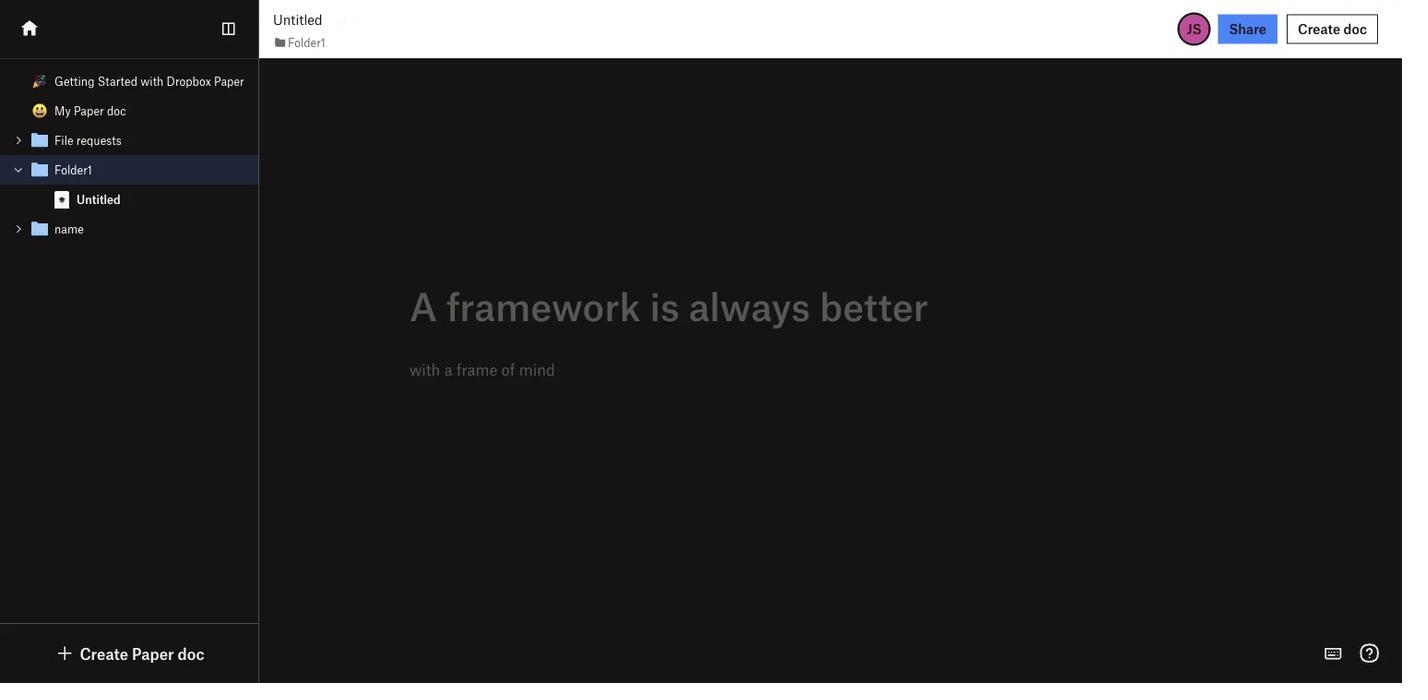 Task type: describe. For each thing, give the bounding box(es) containing it.
make
[[15, 47, 48, 64]]

dig image
[[54, 642, 76, 665]]

name
[[54, 222, 84, 236]]

doc for my paper doc
[[107, 104, 126, 118]]

my paper doc
[[54, 104, 126, 118]]

my paper doc link
[[0, 96, 258, 126]]

0 vertical spatial untitled link
[[273, 9, 323, 30]]

party popper image
[[32, 74, 47, 89]]

share button
[[1219, 14, 1278, 44]]

template content image for folder1
[[29, 159, 51, 181]]

untitled inside / contents list
[[77, 192, 121, 206]]

paper for my paper doc
[[74, 104, 104, 118]]

getting started with dropbox paper
[[54, 74, 244, 88]]

folder1 for folder1 link to the left
[[54, 163, 92, 177]]

doc
[[15, 93, 39, 109]]

delete
[[15, 181, 55, 197]]

template content image inside untitled link
[[51, 188, 73, 210]]

archive button
[[0, 145, 106, 175]]

a
[[52, 47, 59, 64]]

make a copy button
[[0, 41, 106, 71]]

archive
[[15, 152, 61, 168]]

requests
[[76, 133, 122, 147]]

my
[[54, 104, 71, 118]]

getting
[[54, 74, 95, 88]]

file
[[54, 133, 73, 147]]

delete button
[[0, 175, 106, 204]]

js
[[1188, 21, 1202, 37]]

make a copy menu
[[0, 4, 106, 212]]

template content image for name
[[29, 218, 51, 240]]

1 horizontal spatial untitled
[[273, 12, 323, 28]]



Task type: vqa. For each thing, say whether or not it's contained in the screenshot.
Upgrade 'link'
no



Task type: locate. For each thing, give the bounding box(es) containing it.
paper inside my paper doc link
[[74, 104, 104, 118]]

0 horizontal spatial doc
[[107, 104, 126, 118]]

untitled link
[[273, 9, 323, 30], [0, 185, 258, 214]]

1 horizontal spatial untitled link
[[273, 9, 323, 30]]

file requests link
[[0, 126, 258, 155]]

0 vertical spatial folder1
[[288, 35, 326, 49]]

/ contents list
[[0, 66, 258, 244]]

2 vertical spatial doc
[[178, 644, 205, 663]]

template content image up archive
[[29, 129, 51, 151]]

template content image inside folder1 link
[[29, 159, 51, 181]]

list item
[[0, 155, 258, 214]]

0 horizontal spatial untitled link
[[0, 185, 258, 214]]

0 horizontal spatial paper
[[74, 104, 104, 118]]

1 vertical spatial doc
[[107, 104, 126, 118]]

folder1 inside / contents list
[[54, 163, 92, 177]]

1 horizontal spatial paper
[[132, 644, 174, 663]]

paper right dropbox
[[214, 74, 244, 88]]

doc inside my paper doc link
[[107, 104, 126, 118]]

paper
[[214, 74, 244, 88], [74, 104, 104, 118], [132, 644, 174, 663]]

make a copy
[[15, 47, 91, 64]]

doc history button
[[0, 86, 106, 116]]

template content image inside file requests link
[[29, 129, 51, 151]]

heading
[[410, 283, 1097, 328]]

paper inside getting started with dropbox paper 'link'
[[214, 74, 244, 88]]

0 horizontal spatial folder1
[[54, 163, 92, 177]]

copy
[[62, 47, 91, 64]]

with
[[141, 74, 164, 88]]

0 horizontal spatial create
[[80, 644, 128, 663]]

0 vertical spatial untitled
[[273, 12, 323, 28]]

1 horizontal spatial doc
[[178, 644, 205, 663]]

0 horizontal spatial untitled
[[77, 192, 121, 206]]

folder1 link
[[273, 33, 326, 51], [0, 155, 258, 185]]

2 horizontal spatial doc
[[1344, 21, 1368, 37]]

2 vertical spatial paper
[[132, 644, 174, 663]]

template content image inside name link
[[29, 218, 51, 240]]

create right the dig icon
[[80, 644, 128, 663]]

template content image up name in the left top of the page
[[51, 188, 73, 210]]

1 vertical spatial paper
[[74, 104, 104, 118]]

create
[[1299, 21, 1341, 37], [80, 644, 128, 663]]

name link
[[0, 214, 258, 244]]

untitled
[[273, 12, 323, 28], [77, 192, 121, 206]]

paper right the dig icon
[[132, 644, 174, 663]]

doc inside create doc popup button
[[1344, 21, 1368, 37]]

1 vertical spatial untitled link
[[0, 185, 258, 214]]

paper right my
[[74, 104, 104, 118]]

0 vertical spatial create
[[1299, 21, 1341, 37]]

1 horizontal spatial create
[[1299, 21, 1341, 37]]

doc
[[1344, 21, 1368, 37], [107, 104, 126, 118], [178, 644, 205, 663]]

expand folder image
[[12, 222, 25, 235]]

doc history
[[15, 93, 84, 109]]

1 vertical spatial untitled
[[77, 192, 121, 206]]

1 vertical spatial create
[[80, 644, 128, 663]]

create for create paper doc
[[80, 644, 128, 663]]

following
[[15, 18, 74, 34]]

expand folder image
[[12, 134, 25, 147]]

create paper doc button
[[54, 642, 205, 665]]

file requests
[[54, 133, 122, 147]]

create for create doc
[[1299, 21, 1341, 37]]

template content image for file requests
[[29, 129, 51, 151]]

0 horizontal spatial folder1 link
[[0, 155, 258, 185]]

history
[[43, 93, 84, 109]]

folder1 for topmost folder1 link
[[288, 35, 326, 49]]

template content image right expand folder image
[[29, 218, 51, 240]]

0 vertical spatial folder1 link
[[273, 33, 326, 51]]

started
[[98, 74, 138, 88]]

1 horizontal spatial folder1
[[288, 35, 326, 49]]

dropbox
[[167, 74, 211, 88]]

getting started with dropbox paper link
[[0, 66, 258, 96]]

1 horizontal spatial folder1 link
[[273, 33, 326, 51]]

js button
[[1178, 12, 1211, 46]]

close folder image
[[12, 163, 25, 176]]

folder1
[[288, 35, 326, 49], [54, 163, 92, 177]]

paper for create paper doc
[[132, 644, 174, 663]]

create doc
[[1299, 21, 1368, 37]]

paper inside 'create paper doc' popup button
[[132, 644, 174, 663]]

doc inside 'create paper doc' popup button
[[178, 644, 205, 663]]

create doc button
[[1288, 14, 1379, 44]]

0 vertical spatial paper
[[214, 74, 244, 88]]

grinning face with big eyes image
[[32, 103, 47, 118]]

share
[[1230, 21, 1267, 37]]

create paper doc
[[80, 644, 205, 663]]

following button
[[0, 11, 106, 41]]

create right share
[[1299, 21, 1341, 37]]

doc for create paper doc
[[178, 644, 205, 663]]

2 horizontal spatial paper
[[214, 74, 244, 88]]

list item containing folder1
[[0, 155, 258, 214]]

template content image
[[29, 129, 51, 151], [29, 159, 51, 181], [51, 188, 73, 210], [29, 218, 51, 240]]

1 vertical spatial folder1
[[54, 163, 92, 177]]

1 vertical spatial folder1 link
[[0, 155, 258, 185]]

0 vertical spatial doc
[[1344, 21, 1368, 37]]

template content image up delete
[[29, 159, 51, 181]]



